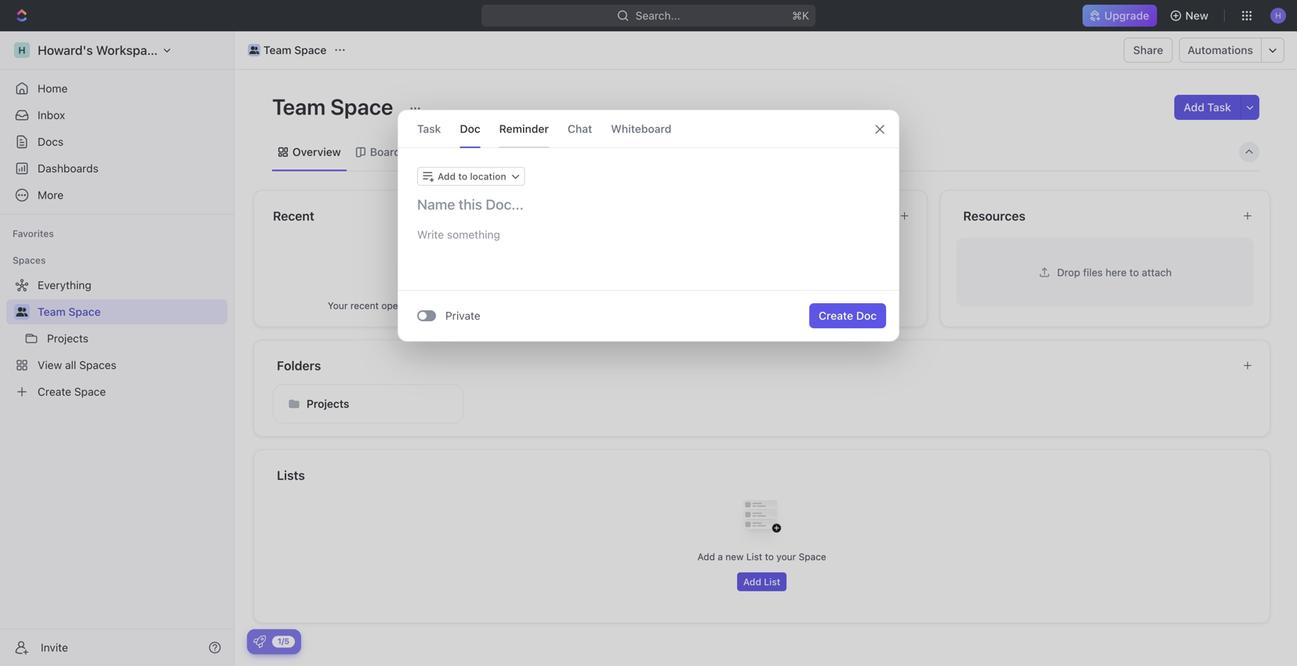 Task type: describe. For each thing, give the bounding box(es) containing it.
to left this
[[792, 300, 801, 311]]

list link
[[427, 141, 449, 163]]

items
[[417, 300, 442, 311]]

here
[[1106, 267, 1127, 278]]

create
[[819, 309, 853, 322]]

whiteboard button
[[611, 111, 672, 147]]

spaces
[[13, 255, 46, 266]]

automations
[[1188, 44, 1253, 56]]

private
[[445, 309, 480, 322]]

no lists icon. image
[[731, 488, 793, 551]]

1/5
[[278, 637, 289, 646]]

this
[[803, 300, 820, 311]]

sidebar navigation
[[0, 31, 235, 667]]

your
[[328, 300, 348, 311]]

recent
[[350, 300, 379, 311]]

lists button
[[276, 466, 1252, 485]]

0 vertical spatial team
[[264, 44, 291, 56]]

add for add a new list to your space
[[697, 552, 715, 563]]

opened
[[381, 300, 415, 311]]

added
[[718, 300, 746, 311]]

overview
[[293, 145, 341, 158]]

home
[[38, 82, 68, 95]]

home link
[[6, 76, 227, 101]]

files
[[1083, 267, 1103, 278]]

search...
[[636, 9, 680, 22]]

add task button
[[1174, 95, 1241, 120]]

invite
[[41, 642, 68, 654]]

dialog containing task
[[398, 110, 900, 342]]

doc button
[[460, 111, 480, 147]]

new
[[1186, 9, 1209, 22]]

Name this Doc... field
[[398, 195, 899, 214]]

folders
[[277, 358, 321, 373]]

add task
[[1184, 101, 1231, 114]]

board
[[370, 145, 401, 158]]

task button
[[417, 111, 441, 147]]

favorites
[[13, 228, 54, 239]]

drop files here to attach
[[1057, 267, 1172, 278]]

docs inside 'link'
[[38, 135, 64, 148]]

resources button
[[963, 207, 1230, 225]]

board link
[[367, 141, 401, 163]]

add for add task
[[1184, 101, 1205, 114]]

chat button
[[568, 111, 592, 147]]

you
[[664, 300, 680, 311]]

automations button
[[1180, 38, 1261, 62]]

attach
[[1142, 267, 1172, 278]]

location.
[[822, 300, 860, 311]]

resources
[[963, 209, 1026, 224]]

doc inside button
[[856, 309, 877, 322]]

add to location
[[438, 171, 506, 182]]

new button
[[1164, 3, 1218, 28]]

to inside button
[[458, 171, 467, 182]]

1 vertical spatial team
[[272, 94, 326, 120]]

gantt
[[553, 145, 582, 158]]

list inside button
[[764, 577, 781, 588]]

create doc
[[819, 309, 877, 322]]

0 horizontal spatial list
[[430, 145, 449, 158]]

table link
[[608, 141, 639, 163]]

reminder
[[499, 122, 549, 135]]

team space link inside tree
[[38, 300, 224, 325]]

here.
[[487, 300, 510, 311]]

lists
[[277, 468, 305, 483]]

projects
[[307, 398, 349, 411]]

to left your
[[765, 552, 774, 563]]

any
[[748, 300, 764, 311]]

0 vertical spatial team space link
[[244, 41, 331, 60]]

0 horizontal spatial task
[[417, 122, 441, 135]]

favorites button
[[6, 224, 60, 243]]



Task type: vqa. For each thing, say whether or not it's contained in the screenshot.
Dashboards link
yes



Task type: locate. For each thing, give the bounding box(es) containing it.
task down automations button
[[1207, 101, 1231, 114]]

add list button
[[737, 573, 787, 592]]

docs right any
[[767, 300, 789, 311]]

docs down inbox on the top
[[38, 135, 64, 148]]

doc
[[460, 122, 480, 135], [856, 309, 877, 322]]

add to location button
[[417, 167, 525, 186]]

recent
[[273, 209, 314, 224]]

task up list link
[[417, 122, 441, 135]]

add to location button
[[417, 167, 525, 186]]

list right new
[[746, 552, 762, 563]]

1 horizontal spatial user group image
[[249, 46, 259, 54]]

doc up calendar link
[[460, 122, 480, 135]]

to left the location
[[458, 171, 467, 182]]

space inside tree
[[68, 305, 101, 318]]

task
[[1207, 101, 1231, 114], [417, 122, 441, 135]]

projects button
[[273, 385, 464, 424]]

calendar link
[[474, 141, 524, 163]]

onboarding checklist button element
[[253, 636, 266, 649]]

1 vertical spatial team space
[[272, 94, 398, 120]]

user group image inside team space tree
[[16, 307, 28, 317]]

docs
[[38, 135, 64, 148], [767, 300, 789, 311]]

team
[[264, 44, 291, 56], [272, 94, 326, 120], [38, 305, 66, 318]]

upgrade link
[[1083, 5, 1157, 27]]

1 vertical spatial docs
[[767, 300, 789, 311]]

team space tree
[[6, 273, 227, 405]]

dashboards
[[38, 162, 99, 175]]

team inside tree
[[38, 305, 66, 318]]

1 vertical spatial user group image
[[16, 307, 28, 317]]

haven't
[[683, 300, 715, 311]]

to
[[458, 171, 467, 182], [1130, 267, 1139, 278], [792, 300, 801, 311], [765, 552, 774, 563]]

whiteboard
[[611, 122, 672, 135]]

add a new list to your space
[[697, 552, 826, 563]]

table
[[611, 145, 639, 158]]

calendar
[[478, 145, 524, 158]]

folders button
[[276, 356, 1230, 375]]

1 horizontal spatial task
[[1207, 101, 1231, 114]]

1 horizontal spatial list
[[746, 552, 762, 563]]

list
[[430, 145, 449, 158], [746, 552, 762, 563], [764, 577, 781, 588]]

you haven't added any docs to this location.
[[664, 300, 860, 311]]

⌘k
[[792, 9, 809, 22]]

2 vertical spatial team
[[38, 305, 66, 318]]

add for add list
[[743, 577, 761, 588]]

add left a
[[697, 552, 715, 563]]

new
[[726, 552, 744, 563]]

1 vertical spatial list
[[746, 552, 762, 563]]

no recent items image
[[387, 237, 450, 300]]

inbox
[[38, 109, 65, 122]]

2 vertical spatial team space
[[38, 305, 101, 318]]

list down add a new list to your space
[[764, 577, 781, 588]]

task inside button
[[1207, 101, 1231, 114]]

inbox link
[[6, 103, 227, 128]]

will
[[444, 300, 459, 311]]

1 horizontal spatial team space link
[[244, 41, 331, 60]]

location
[[470, 171, 506, 182]]

0 vertical spatial docs
[[38, 135, 64, 148]]

create doc button
[[809, 304, 886, 329]]

0 horizontal spatial doc
[[460, 122, 480, 135]]

to right here
[[1130, 267, 1139, 278]]

1 horizontal spatial doc
[[856, 309, 877, 322]]

your
[[777, 552, 796, 563]]

overview link
[[289, 141, 341, 163]]

1 vertical spatial task
[[417, 122, 441, 135]]

add down add a new list to your space
[[743, 577, 761, 588]]

reminder button
[[499, 111, 549, 147]]

0 vertical spatial task
[[1207, 101, 1231, 114]]

dialog
[[398, 110, 900, 342]]

upgrade
[[1105, 9, 1149, 22]]

add down list link
[[438, 171, 456, 182]]

onboarding checklist button image
[[253, 636, 266, 649]]

0 horizontal spatial team space link
[[38, 300, 224, 325]]

1 vertical spatial doc
[[856, 309, 877, 322]]

add inside dropdown button
[[438, 171, 456, 182]]

drop
[[1057, 267, 1080, 278]]

add for add to location
[[438, 171, 456, 182]]

doc right the 'create'
[[856, 309, 877, 322]]

share
[[1133, 44, 1163, 56]]

team space
[[264, 44, 327, 56], [272, 94, 398, 120], [38, 305, 101, 318]]

dashboards link
[[6, 156, 227, 181]]

0 vertical spatial doc
[[460, 122, 480, 135]]

chat
[[568, 122, 592, 135]]

0 vertical spatial team space
[[264, 44, 327, 56]]

2 horizontal spatial list
[[764, 577, 781, 588]]

docs link
[[6, 129, 227, 155]]

a
[[718, 552, 723, 563]]

share button
[[1124, 38, 1173, 63]]

show
[[461, 300, 484, 311]]

user group image
[[249, 46, 259, 54], [16, 307, 28, 317]]

your recent opened items will show here.
[[328, 300, 510, 311]]

0 vertical spatial list
[[430, 145, 449, 158]]

gantt link
[[550, 141, 582, 163]]

0 horizontal spatial docs
[[38, 135, 64, 148]]

team space inside team space tree
[[38, 305, 101, 318]]

add
[[1184, 101, 1205, 114], [438, 171, 456, 182], [697, 552, 715, 563], [743, 577, 761, 588]]

add list
[[743, 577, 781, 588]]

list left doc button
[[430, 145, 449, 158]]

add down automations button
[[1184, 101, 1205, 114]]

team space link
[[244, 41, 331, 60], [38, 300, 224, 325]]

0 horizontal spatial user group image
[[16, 307, 28, 317]]

1 horizontal spatial docs
[[767, 300, 789, 311]]

1 vertical spatial team space link
[[38, 300, 224, 325]]

space
[[294, 44, 327, 56], [330, 94, 393, 120], [68, 305, 101, 318], [799, 552, 826, 563]]

no most used docs image
[[731, 237, 793, 300]]

0 vertical spatial user group image
[[249, 46, 259, 54]]

2 vertical spatial list
[[764, 577, 781, 588]]



